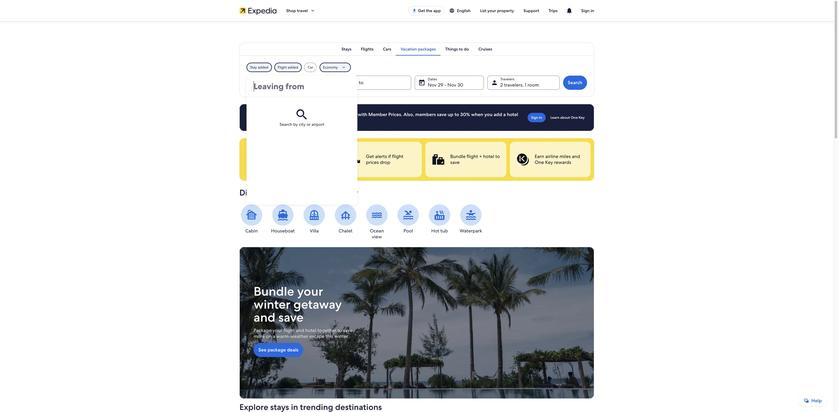 Task type: vqa. For each thing, say whether or not it's contained in the screenshot.
Next month image
no



Task type: locate. For each thing, give the bounding box(es) containing it.
1 vertical spatial sign in
[[531, 115, 542, 120]]

villa
[[310, 228, 319, 234]]

2 horizontal spatial hotel
[[507, 111, 518, 118]]

1 horizontal spatial sign in
[[581, 8, 594, 13]]

stays link
[[337, 43, 356, 56]]

stay
[[250, 65, 257, 70]]

0 horizontal spatial sign in
[[531, 115, 542, 120]]

0 vertical spatial sign in
[[581, 8, 594, 13]]

houseboat
[[271, 228, 295, 234]]

0 horizontal spatial sign
[[531, 115, 538, 120]]

save 10% or more on over 100,000 hotels with member prices. also, members save up to 30% when you add a hotel to a flight
[[267, 111, 518, 124]]

trips
[[549, 8, 558, 13]]

search
[[568, 80, 582, 86], [280, 122, 292, 127]]

see
[[258, 347, 266, 353]]

tab list
[[239, 43, 594, 56]]

1 vertical spatial bundle
[[254, 284, 294, 300]]

chalet
[[339, 228, 353, 234]]

1 horizontal spatial sign
[[581, 8, 590, 13]]

download the app button image
[[412, 8, 417, 13]]

room
[[528, 82, 539, 88]]

and right warm-
[[296, 328, 304, 334]]

sign in right "communication center icon" in the top right of the page
[[581, 8, 594, 13]]

to left 10%
[[267, 117, 271, 124]]

1 horizontal spatial more
[[294, 111, 305, 118]]

warm-
[[277, 334, 291, 340]]

ocean view
[[370, 228, 384, 240]]

0 horizontal spatial more
[[254, 334, 265, 340]]

2 travelers, 1 room button
[[487, 76, 560, 90]]

bundle inside "bundle flight + hotel to save"
[[450, 153, 466, 160]]

2
[[500, 82, 503, 88]]

nov right -
[[448, 82, 456, 88]]

0 horizontal spatial hotel
[[305, 328, 316, 334]]

save inside save 10% or more on over 100,000 hotels with member prices. also, members save up to 30% when you add a hotel to a flight
[[437, 111, 447, 118]]

get left alerts at the top left of page
[[366, 153, 374, 160]]

bundle your winter getaway and save package your flight and hotel together to save more on a warm-weather escape this winter.
[[254, 284, 353, 340]]

ocean
[[370, 228, 384, 234]]

1 vertical spatial in
[[539, 115, 542, 120]]

vacation packages link
[[396, 43, 441, 56]]

0 vertical spatial or
[[288, 111, 293, 118]]

or
[[288, 111, 293, 118], [307, 122, 311, 127]]

0 horizontal spatial in
[[539, 115, 542, 120]]

1 vertical spatial more
[[254, 334, 265, 340]]

bundle inside bundle your winter getaway and save package your flight and hotel together to save more on a warm-weather escape this winter.
[[254, 284, 294, 300]]

0 horizontal spatial one
[[535, 159, 544, 166]]

0 vertical spatial key
[[579, 115, 585, 120]]

about
[[560, 115, 570, 120]]

0 vertical spatial on
[[306, 111, 312, 118]]

0 horizontal spatial on
[[266, 334, 272, 340]]

hotel inside bundle your winter getaway and save package your flight and hotel together to save more on a warm-weather escape this winter.
[[305, 328, 316, 334]]

new
[[293, 187, 310, 198]]

0 vertical spatial one
[[571, 115, 578, 120]]

0 horizontal spatial added
[[258, 65, 268, 70]]

tab list inside bundle your winter getaway and save main content
[[239, 43, 594, 56]]

houseboat button
[[271, 205, 295, 234]]

1 nov from the left
[[428, 82, 437, 88]]

1 horizontal spatial bundle
[[450, 153, 466, 160]]

1 horizontal spatial or
[[307, 122, 311, 127]]

get inside get alerts if flight prices drop
[[366, 153, 374, 160]]

member
[[369, 111, 387, 118]]

2 added from the left
[[288, 65, 298, 70]]

bundle
[[450, 153, 466, 160], [254, 284, 294, 300]]

save
[[437, 111, 447, 118], [450, 159, 460, 166], [278, 310, 304, 326], [343, 328, 353, 334]]

support
[[524, 8, 539, 13]]

sign left learn
[[531, 115, 538, 120]]

2 vertical spatial and
[[296, 328, 304, 334]]

0 vertical spatial sign
[[581, 8, 590, 13]]

1 horizontal spatial in
[[591, 8, 594, 13]]

added for stay added
[[258, 65, 268, 70]]

a left warm-
[[273, 334, 275, 340]]

winter
[[254, 297, 291, 313]]

2 horizontal spatial and
[[572, 153, 580, 160]]

sign inside dropdown button
[[581, 8, 590, 13]]

or right city on the left of the page
[[307, 122, 311, 127]]

cruises
[[479, 46, 492, 52]]

and
[[572, 153, 580, 160], [254, 310, 275, 326], [296, 328, 304, 334]]

more inside bundle your winter getaway and save package your flight and hotel together to save more on a warm-weather escape this winter.
[[254, 334, 265, 340]]

do
[[464, 46, 469, 52]]

cabin button
[[239, 205, 264, 234]]

1 horizontal spatial get
[[418, 8, 425, 13]]

0 horizontal spatial nov
[[428, 82, 437, 88]]

flight left the by
[[276, 117, 288, 124]]

get for get alerts if flight prices drop
[[366, 153, 374, 160]]

sign in left learn
[[531, 115, 542, 120]]

added right stay on the top
[[258, 65, 268, 70]]

0 horizontal spatial or
[[288, 111, 293, 118]]

1 horizontal spatial one
[[571, 115, 578, 120]]

1 out of 3 element
[[341, 142, 422, 177]]

bundle your winter getaway and save main content
[[0, 21, 834, 412]]

save
[[267, 111, 277, 118]]

travel sale activities deals image
[[239, 247, 594, 399]]

1 horizontal spatial key
[[579, 115, 585, 120]]

things to do link
[[441, 43, 474, 56]]

on left warm-
[[266, 334, 272, 340]]

english
[[457, 8, 471, 13]]

1 horizontal spatial on
[[306, 111, 312, 118]]

0 horizontal spatial get
[[366, 153, 374, 160]]

2 vertical spatial hotel
[[305, 328, 316, 334]]

tab list containing stays
[[239, 43, 594, 56]]

0 horizontal spatial and
[[254, 310, 275, 326]]

to right this
[[338, 328, 342, 334]]

a left 10%
[[272, 117, 275, 124]]

0 vertical spatial get
[[418, 8, 425, 13]]

flights
[[361, 46, 374, 52]]

hotel right +
[[483, 153, 494, 160]]

pool button
[[396, 205, 420, 234]]

in right "communication center icon" in the top right of the page
[[591, 8, 594, 13]]

more up see
[[254, 334, 265, 340]]

cabin
[[245, 228, 258, 234]]

1 horizontal spatial nov
[[448, 82, 456, 88]]

when
[[471, 111, 483, 118]]

flight right if
[[392, 153, 403, 160]]

hotel right add
[[507, 111, 518, 118]]

to right +
[[495, 153, 500, 160]]

more up search by city or airport
[[294, 111, 305, 118]]

weather
[[291, 334, 308, 340]]

added right flight
[[288, 65, 298, 70]]

and right miles
[[572, 153, 580, 160]]

flight up the 'deals'
[[283, 328, 295, 334]]

sign in
[[581, 8, 594, 13], [531, 115, 542, 120]]

a right add
[[503, 111, 506, 118]]

1 vertical spatial or
[[307, 122, 311, 127]]

1
[[525, 82, 526, 88]]

0 vertical spatial and
[[572, 153, 580, 160]]

0 vertical spatial bundle
[[450, 153, 466, 160]]

bundle flight + hotel to save
[[450, 153, 500, 166]]

1 vertical spatial and
[[254, 310, 275, 326]]

0 vertical spatial more
[[294, 111, 305, 118]]

nov left the 29
[[428, 82, 437, 88]]

key right about
[[579, 115, 585, 120]]

1 added from the left
[[258, 65, 268, 70]]

pool
[[404, 228, 413, 234]]

airline
[[545, 153, 559, 160]]

0 horizontal spatial bundle
[[254, 284, 294, 300]]

hotel inside "bundle flight + hotel to save"
[[483, 153, 494, 160]]

miles
[[560, 153, 571, 160]]

search by city or airport
[[280, 122, 324, 127]]

get for get the app
[[418, 8, 425, 13]]

cars link
[[378, 43, 396, 56]]

one left airline at top
[[535, 159, 544, 166]]

or right 10%
[[288, 111, 293, 118]]

one inside 'earn airline miles and one key rewards'
[[535, 159, 544, 166]]

to inside "bundle flight + hotel to save"
[[495, 153, 500, 160]]

flight
[[276, 117, 288, 124], [392, 153, 403, 160], [467, 153, 478, 160], [283, 328, 295, 334]]

sign in inside dropdown button
[[581, 8, 594, 13]]

0 vertical spatial hotel
[[507, 111, 518, 118]]

to right "up"
[[455, 111, 459, 118]]

1 vertical spatial get
[[366, 153, 374, 160]]

1 vertical spatial search
[[280, 122, 292, 127]]

bundle for your
[[254, 284, 294, 300]]

100,000
[[324, 111, 342, 118]]

to inside bundle your winter getaway and save package your flight and hotel together to save more on a warm-weather escape this winter.
[[338, 328, 342, 334]]

one right about
[[571, 115, 578, 120]]

list your property
[[480, 8, 514, 13]]

and up package
[[254, 310, 275, 326]]

package
[[268, 347, 286, 353]]

sign in button
[[577, 4, 599, 18]]

up
[[448, 111, 454, 118]]

in inside dropdown button
[[591, 8, 594, 13]]

in left learn
[[539, 115, 542, 120]]

1 vertical spatial hotel
[[483, 153, 494, 160]]

get right download the app button image
[[418, 8, 425, 13]]

sign inside bundle your winter getaway and save main content
[[531, 115, 538, 120]]

communication center icon image
[[566, 7, 573, 14]]

flight inside save 10% or more on over 100,000 hotels with member prices. also, members save up to 30% when you add a hotel to a flight
[[276, 117, 288, 124]]

flight
[[278, 65, 287, 70]]

packages
[[418, 46, 436, 52]]

search inside button
[[568, 80, 582, 86]]

1 horizontal spatial search
[[568, 80, 582, 86]]

1 horizontal spatial hotel
[[483, 153, 494, 160]]

save left +
[[450, 159, 460, 166]]

1 vertical spatial sign
[[531, 115, 538, 120]]

1 horizontal spatial added
[[288, 65, 298, 70]]

hotel inside save 10% or more on over 100,000 hotels with member prices. also, members save up to 30% when you add a hotel to a flight
[[507, 111, 518, 118]]

0 vertical spatial search
[[568, 80, 582, 86]]

save inside "bundle flight + hotel to save"
[[450, 159, 460, 166]]

nov 29 - nov 30
[[428, 82, 463, 88]]

villa button
[[302, 205, 326, 234]]

key right earn
[[545, 159, 553, 166]]

save left "up"
[[437, 111, 447, 118]]

on left over
[[306, 111, 312, 118]]

30%
[[460, 111, 470, 118]]

1 vertical spatial key
[[545, 159, 553, 166]]

more
[[294, 111, 305, 118], [254, 334, 265, 340]]

waterpark button
[[459, 205, 483, 234]]

hotel
[[507, 111, 518, 118], [483, 153, 494, 160], [305, 328, 316, 334]]

1 vertical spatial on
[[266, 334, 272, 340]]

0 horizontal spatial key
[[545, 159, 553, 166]]

hotel left "together"
[[305, 328, 316, 334]]

1 vertical spatial one
[[535, 159, 544, 166]]

sign right "communication center icon" in the top right of the page
[[581, 8, 590, 13]]

0 horizontal spatial search
[[280, 122, 292, 127]]

0 vertical spatial in
[[591, 8, 594, 13]]

flight left +
[[467, 153, 478, 160]]

if
[[388, 153, 391, 160]]

to
[[459, 46, 463, 52], [455, 111, 459, 118], [267, 117, 271, 124], [495, 153, 500, 160], [338, 328, 342, 334]]

drop
[[380, 159, 390, 166]]



Task type: describe. For each thing, give the bounding box(es) containing it.
and inside 'earn airline miles and one key rewards'
[[572, 153, 580, 160]]

alerts
[[375, 153, 387, 160]]

your for list
[[487, 8, 496, 13]]

things
[[445, 46, 458, 52]]

waterpark
[[460, 228, 482, 234]]

winter.
[[334, 334, 349, 340]]

+
[[479, 153, 482, 160]]

hot tub button
[[428, 205, 452, 234]]

-
[[444, 82, 446, 88]]

search for search
[[568, 80, 582, 86]]

flights link
[[356, 43, 378, 56]]

key inside 'earn airline miles and one key rewards'
[[545, 159, 553, 166]]

discover
[[239, 187, 272, 198]]

escape
[[309, 334, 325, 340]]

earn
[[535, 153, 544, 160]]

learn about one key link
[[548, 113, 587, 122]]

flight added
[[278, 65, 298, 70]]

search button
[[563, 76, 587, 90]]

economy
[[323, 65, 338, 70]]

2 out of 3 element
[[426, 142, 506, 177]]

rewards
[[554, 159, 571, 166]]

see package deals
[[258, 347, 299, 353]]

1 horizontal spatial and
[[296, 328, 304, 334]]

sign in link
[[528, 113, 546, 122]]

deals
[[287, 347, 299, 353]]

save right this
[[343, 328, 353, 334]]

favorite
[[311, 187, 341, 198]]

add
[[494, 111, 502, 118]]

small image
[[449, 8, 455, 13]]

get alerts if flight prices drop
[[366, 153, 403, 166]]

vacation packages
[[401, 46, 436, 52]]

members
[[415, 111, 436, 118]]

with
[[358, 111, 367, 118]]

chalet button
[[334, 205, 358, 234]]

sign in inside sign in link
[[531, 115, 542, 120]]

app
[[433, 8, 441, 13]]

stay added
[[250, 65, 268, 70]]

your for bundle
[[297, 284, 323, 300]]

cars
[[383, 46, 391, 52]]

3 out of 3 element
[[510, 142, 591, 177]]

trips link
[[544, 5, 562, 16]]

shop
[[286, 8, 296, 13]]

travel
[[297, 8, 308, 13]]

bundle for flight
[[450, 153, 466, 160]]

discover your new favorite stay
[[239, 187, 358, 198]]

things to do
[[445, 46, 469, 52]]

airport
[[312, 122, 324, 127]]

hot tub
[[431, 228, 448, 234]]

30
[[458, 82, 463, 88]]

flight inside get alerts if flight prices drop
[[392, 153, 403, 160]]

hotels
[[343, 111, 357, 118]]

2 nov from the left
[[448, 82, 456, 88]]

support link
[[519, 5, 544, 16]]

flight inside bundle your winter getaway and save package your flight and hotel together to save more on a warm-weather escape this winter.
[[283, 328, 295, 334]]

or inside save 10% or more on over 100,000 hotels with member prices. also, members save up to 30% when you add a hotel to a flight
[[288, 111, 293, 118]]

2 travelers, 1 room
[[500, 82, 539, 88]]

Leaving from text field
[[247, 76, 357, 97]]

added for flight added
[[288, 65, 298, 70]]

search for search by city or airport
[[280, 122, 292, 127]]

ocean view button
[[365, 205, 389, 240]]

the
[[426, 8, 432, 13]]

on inside save 10% or more on over 100,000 hotels with member prices. also, members save up to 30% when you add a hotel to a flight
[[306, 111, 312, 118]]

stays
[[342, 46, 351, 52]]

cruises link
[[474, 43, 497, 56]]

expedia logo image
[[239, 7, 277, 15]]

city
[[299, 122, 306, 127]]

list
[[480, 8, 487, 13]]

see package deals link
[[254, 343, 303, 357]]

getaway
[[293, 297, 342, 313]]

get the app
[[418, 8, 441, 13]]

on inside bundle your winter getaway and save package your flight and hotel together to save more on a warm-weather escape this winter.
[[266, 334, 272, 340]]

shop travel button
[[281, 4, 320, 18]]

a inside bundle your winter getaway and save package your flight and hotel together to save more on a warm-weather escape this winter.
[[273, 334, 275, 340]]

10%
[[278, 111, 287, 118]]

to left do
[[459, 46, 463, 52]]

trailing image
[[310, 8, 315, 13]]

vacation
[[401, 46, 417, 52]]

more inside save 10% or more on over 100,000 hotels with member prices. also, members save up to 30% when you add a hotel to a flight
[[294, 111, 305, 118]]

nov 29 - nov 30 button
[[415, 76, 484, 90]]

29
[[438, 82, 443, 88]]

view
[[372, 234, 382, 240]]

english button
[[445, 5, 475, 16]]

list your property link
[[475, 5, 519, 16]]

car
[[308, 65, 313, 70]]

your for discover
[[274, 187, 291, 198]]

save up warm-
[[278, 310, 304, 326]]

economy button
[[320, 63, 351, 72]]

you
[[484, 111, 493, 118]]

this
[[326, 334, 333, 340]]

in inside main content
[[539, 115, 542, 120]]

stay
[[343, 187, 358, 198]]

earn airline miles and one key rewards
[[535, 153, 580, 166]]

flight inside "bundle flight + hotel to save"
[[467, 153, 478, 160]]

prices
[[366, 159, 379, 166]]

over
[[313, 111, 323, 118]]



